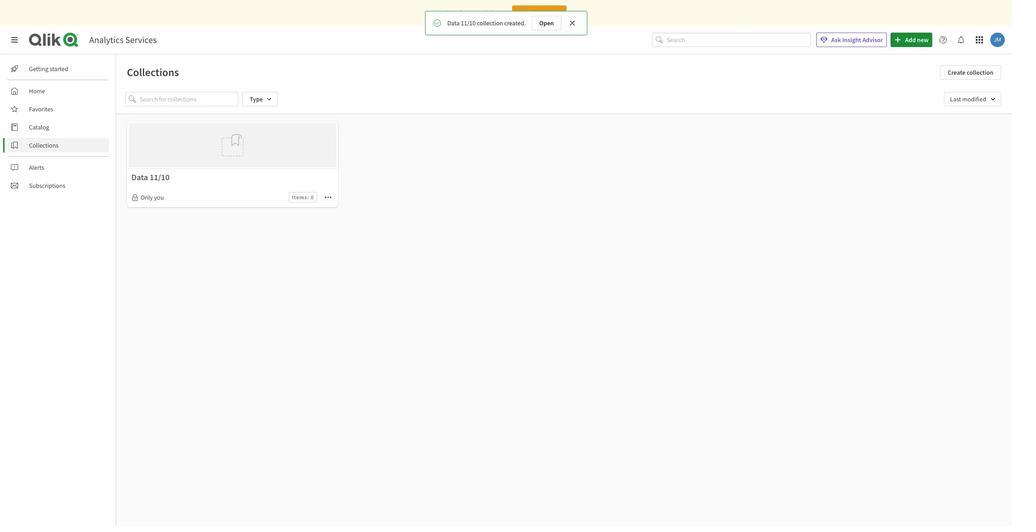 Task type: describe. For each thing, give the bounding box(es) containing it.
Last modified field
[[945, 92, 1002, 107]]

items:
[[292, 194, 309, 201]]

favorites
[[29, 105, 53, 113]]

data for data 11/10
[[132, 172, 148, 183]]

getting
[[29, 65, 48, 73]]

new
[[918, 36, 929, 44]]

analytics
[[89, 34, 124, 45]]

alerts
[[29, 164, 44, 172]]

activate
[[521, 9, 543, 17]]

type button
[[242, 92, 278, 107]]

last modified
[[951, 95, 987, 103]]

type
[[250, 95, 263, 103]]

modified
[[963, 95, 987, 103]]

collections inside navigation pane element
[[29, 141, 59, 150]]

11/10 for data 11/10 collection created.
[[461, 19, 476, 27]]

Search text field
[[667, 33, 811, 47]]

alerts link
[[7, 161, 109, 175]]

open
[[539, 19, 554, 27]]

now!
[[544, 9, 558, 17]]

last
[[951, 95, 962, 103]]

getting started
[[29, 65, 68, 73]]

only you
[[141, 194, 164, 202]]

searchbar element
[[653, 33, 811, 47]]

catalog
[[29, 123, 49, 132]]

subscriptions link
[[7, 179, 109, 193]]

create collection
[[948, 68, 994, 77]]

add new
[[906, 36, 929, 44]]

days
[[458, 9, 471, 17]]

alert containing data 11/10 collection created.
[[425, 11, 588, 35]]

insight
[[843, 36, 862, 44]]

0
[[311, 194, 314, 201]]

add new button
[[891, 33, 933, 47]]

advisor
[[863, 36, 883, 44]]

free days remaining: 9
[[446, 9, 505, 17]]

analytics services
[[89, 34, 157, 45]]



Task type: locate. For each thing, give the bounding box(es) containing it.
data 11/10 collection created.
[[447, 19, 526, 27]]

you
[[154, 194, 164, 202]]

ask insight advisor button
[[817, 33, 887, 47]]

open button
[[532, 16, 562, 30]]

analytics services element
[[89, 34, 157, 45]]

ask insight advisor
[[832, 36, 883, 44]]

collection down remaining:
[[477, 19, 503, 27]]

services
[[125, 34, 157, 45]]

alert
[[425, 11, 588, 35]]

navigation pane element
[[0, 58, 116, 197]]

favorites link
[[7, 102, 109, 117]]

free
[[446, 9, 457, 17]]

home
[[29, 87, 45, 95]]

1 horizontal spatial collections
[[127, 65, 179, 79]]

1 horizontal spatial data
[[447, 19, 460, 27]]

collection
[[477, 19, 503, 27], [967, 68, 994, 77]]

collections down services on the top of the page
[[127, 65, 179, 79]]

activate now! link
[[512, 5, 567, 20]]

Search for collections text field
[[140, 92, 239, 107]]

subscriptions
[[29, 182, 65, 190]]

data for data 11/10 collection created.
[[447, 19, 460, 27]]

11/10 for data 11/10
[[150, 172, 170, 183]]

0 vertical spatial data
[[447, 19, 460, 27]]

collection right create
[[967, 68, 994, 77]]

home link
[[7, 84, 109, 98]]

1 horizontal spatial collection
[[967, 68, 994, 77]]

jeremy miller image
[[991, 33, 1005, 47]]

activate now!
[[521, 9, 558, 17]]

data up only
[[132, 172, 148, 183]]

0 horizontal spatial collections
[[29, 141, 59, 150]]

created.
[[504, 19, 526, 27]]

0 horizontal spatial data
[[132, 172, 148, 183]]

11/10
[[461, 19, 476, 27], [150, 172, 170, 183]]

data down free
[[447, 19, 460, 27]]

getting started link
[[7, 62, 109, 76]]

collections down catalog on the left top of page
[[29, 141, 59, 150]]

items: 0
[[292, 194, 314, 201]]

collections link
[[7, 138, 109, 153]]

ask
[[832, 36, 841, 44]]

1 horizontal spatial 11/10
[[461, 19, 476, 27]]

filters region
[[116, 85, 1013, 114]]

9
[[502, 9, 505, 17]]

collection inside alert
[[477, 19, 503, 27]]

0 vertical spatial 11/10
[[461, 19, 476, 27]]

collection inside button
[[967, 68, 994, 77]]

only
[[141, 194, 153, 202]]

data 11/10
[[132, 172, 170, 183]]

1 vertical spatial collections
[[29, 141, 59, 150]]

11/10 up "you"
[[150, 172, 170, 183]]

0 horizontal spatial 11/10
[[150, 172, 170, 183]]

add
[[906, 36, 916, 44]]

close sidebar menu image
[[11, 36, 18, 44]]

1 vertical spatial data
[[132, 172, 148, 183]]

0 vertical spatial collection
[[477, 19, 503, 27]]

catalog link
[[7, 120, 109, 135]]

create
[[948, 68, 966, 77]]

data
[[447, 19, 460, 27], [132, 172, 148, 183]]

more actions image
[[325, 194, 332, 202]]

create collection button
[[941, 65, 1002, 80]]

1 vertical spatial collection
[[967, 68, 994, 77]]

remaining:
[[472, 9, 501, 17]]

0 horizontal spatial collection
[[477, 19, 503, 27]]

started
[[50, 65, 68, 73]]

collections
[[127, 65, 179, 79], [29, 141, 59, 150]]

data inside alert
[[447, 19, 460, 27]]

1 vertical spatial 11/10
[[150, 172, 170, 183]]

0 vertical spatial collections
[[127, 65, 179, 79]]

11/10 down the days
[[461, 19, 476, 27]]



Task type: vqa. For each thing, say whether or not it's contained in the screenshot.
Services
yes



